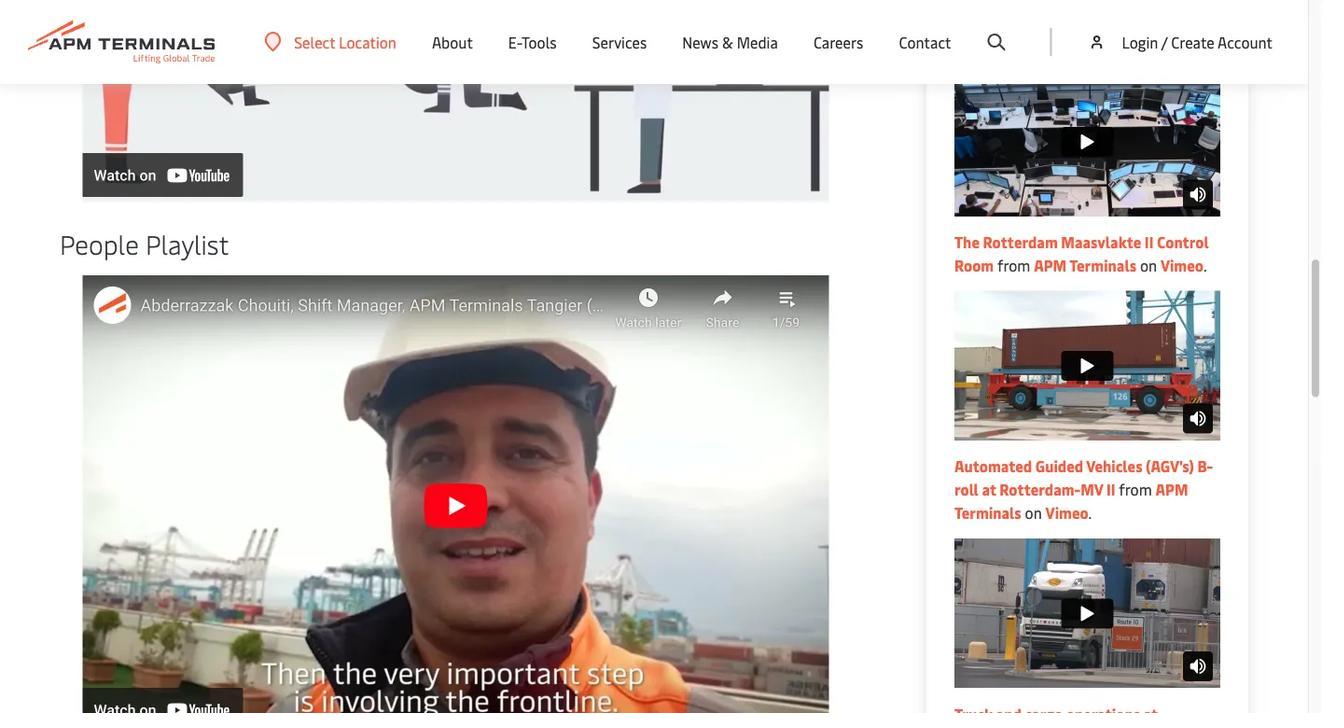 Task type: locate. For each thing, give the bounding box(es) containing it.
1 horizontal spatial on
[[1141, 255, 1157, 275]]

apm
[[1034, 255, 1067, 275], [1156, 479, 1189, 499]]

(agv's)
[[1146, 456, 1195, 476]]

terminals
[[1070, 255, 1137, 275], [955, 503, 1022, 523]]

vimeo link for the rotterdam maasvlakte ii control room
[[1161, 255, 1204, 275]]

from for from apm terminals on vimeo .
[[998, 255, 1031, 275]]

ii right mv
[[1107, 479, 1116, 499]]

1 horizontal spatial from
[[1051, 7, 1084, 27]]

about button
[[432, 0, 473, 84]]

2 horizontal spatial from
[[1116, 479, 1156, 499]]

login
[[1122, 32, 1159, 52]]

0 vertical spatial .
[[998, 31, 1001, 51]]

vimeo right "contact"
[[955, 31, 998, 51]]

vimeo down mv
[[1046, 503, 1089, 523]]

create
[[1172, 32, 1215, 52]]

on vimeo .
[[1022, 503, 1092, 523]]

login / create account
[[1122, 32, 1273, 52]]

ii
[[1145, 232, 1154, 252], [1107, 479, 1116, 499]]

0 vertical spatial vimeo link
[[955, 31, 998, 51]]

1 vertical spatial vimeo link
[[1161, 255, 1204, 275]]

0 horizontal spatial terminals
[[955, 503, 1022, 523]]

1 horizontal spatial apm
[[1156, 479, 1189, 499]]

automated guided vehicles (agv's) b- roll at rotterdam-mv ii link
[[955, 456, 1213, 499]]

the
[[955, 232, 980, 252]]

terminals down maasvlakte
[[1070, 255, 1137, 275]]

apm terminals
[[955, 479, 1189, 523]]

apm down the (agv's)
[[1156, 479, 1189, 499]]

from inside from vimeo .
[[1051, 7, 1084, 27]]

0 horizontal spatial .
[[998, 31, 1001, 51]]

0 horizontal spatial vimeo link
[[955, 31, 998, 51]]

1 vertical spatial vimeo
[[1161, 255, 1204, 275]]

0 vertical spatial apm terminals link
[[1034, 255, 1137, 275]]

1 horizontal spatial terminals
[[1070, 255, 1137, 275]]

apm down rotterdam
[[1034, 255, 1067, 275]]

rotterdam-
[[1000, 479, 1081, 499]]

apm terminals link for terminals
[[1034, 255, 1137, 275]]

0 vertical spatial vimeo
[[955, 31, 998, 51]]

0 vertical spatial terminals
[[1070, 255, 1137, 275]]

1 vertical spatial apm
[[1156, 479, 1189, 499]]

1 vertical spatial ii
[[1107, 479, 1116, 499]]

.
[[998, 31, 1001, 51], [1204, 255, 1207, 275], [1089, 503, 1092, 523]]

news & media button
[[683, 0, 778, 84]]

2 horizontal spatial vimeo link
[[1161, 255, 1204, 275]]

room
[[955, 255, 994, 275]]

0 horizontal spatial on
[[1025, 503, 1042, 523]]

1 vertical spatial apm terminals link
[[955, 479, 1189, 523]]

1 horizontal spatial vimeo
[[1046, 503, 1089, 523]]

2 vertical spatial .
[[1089, 503, 1092, 523]]

careers
[[814, 32, 864, 52]]

vimeo link right "contact"
[[955, 31, 998, 51]]

1 horizontal spatial ii
[[1145, 232, 1154, 252]]

0 horizontal spatial vimeo
[[955, 31, 998, 51]]

2 horizontal spatial .
[[1204, 255, 1207, 275]]

on down rotterdam-
[[1025, 503, 1042, 523]]

. for on vimeo .
[[1089, 503, 1092, 523]]

vimeo down control
[[1161, 255, 1204, 275]]

from
[[1051, 7, 1084, 27], [998, 255, 1031, 275], [1116, 479, 1156, 499]]

1 vertical spatial terminals
[[955, 503, 1022, 523]]

contact button
[[899, 0, 952, 84]]

&
[[722, 32, 733, 52]]

1 vertical spatial from
[[998, 255, 1031, 275]]

. down mv
[[1089, 503, 1092, 523]]

vimeo inside from vimeo .
[[955, 31, 998, 51]]

0 horizontal spatial apm
[[1034, 255, 1067, 275]]

select
[[294, 32, 335, 52]]

0 vertical spatial on
[[1141, 255, 1157, 275]]

select location button
[[264, 32, 397, 52]]

0 vertical spatial apm
[[1034, 255, 1067, 275]]

. for from vimeo .
[[998, 31, 1001, 51]]

vimeo link
[[955, 31, 998, 51], [1161, 255, 1204, 275], [1046, 503, 1089, 523]]

automated guided vehicles (agv's) b- roll at rotterdam-mv ii
[[955, 456, 1213, 499]]

e-tools button
[[509, 0, 557, 84]]

vimeo link down control
[[1161, 255, 1204, 275]]

from vimeo .
[[955, 7, 1087, 51]]

1 horizontal spatial vimeo link
[[1046, 503, 1089, 523]]

2 vertical spatial vimeo link
[[1046, 503, 1089, 523]]

. right "contact"
[[998, 31, 1001, 51]]

people playlist
[[60, 225, 229, 261]]

on
[[1141, 255, 1157, 275], [1025, 503, 1042, 523]]

control
[[1157, 232, 1209, 252]]

maasvlakte
[[1062, 232, 1142, 252]]

automated
[[955, 456, 1033, 476]]

2 vertical spatial from
[[1116, 479, 1156, 499]]

apm terminals link
[[1034, 255, 1137, 275], [955, 479, 1189, 523]]

0 horizontal spatial ii
[[1107, 479, 1116, 499]]

vimeo link down mv
[[1046, 503, 1089, 523]]

about
[[432, 32, 473, 52]]

ii left control
[[1145, 232, 1154, 252]]

. down control
[[1204, 255, 1207, 275]]

2 vertical spatial vimeo
[[1046, 503, 1089, 523]]

apm inside apm terminals
[[1156, 479, 1189, 499]]

0 horizontal spatial from
[[998, 255, 1031, 275]]

at
[[982, 479, 997, 499]]

terminals down at
[[955, 503, 1022, 523]]

1 horizontal spatial .
[[1089, 503, 1092, 523]]

select location
[[294, 32, 397, 52]]

1 vertical spatial on
[[1025, 503, 1042, 523]]

1 vertical spatial .
[[1204, 255, 1207, 275]]

0 vertical spatial ii
[[1145, 232, 1154, 252]]

vimeo
[[955, 31, 998, 51], [1161, 255, 1204, 275], [1046, 503, 1089, 523]]

on down control
[[1141, 255, 1157, 275]]

0 vertical spatial from
[[1051, 7, 1084, 27]]

. inside from vimeo .
[[998, 31, 1001, 51]]



Task type: describe. For each thing, give the bounding box(es) containing it.
vimeo link for automated guided vehicles (agv's) b- roll at rotterdam-mv ii
[[1046, 503, 1089, 523]]

b-
[[1198, 456, 1213, 476]]

from for from vimeo .
[[1051, 7, 1084, 27]]

mv
[[1081, 479, 1104, 499]]

location
[[339, 32, 397, 52]]

news & media
[[683, 32, 778, 52]]

playlist
[[146, 225, 229, 261]]

services
[[592, 32, 647, 52]]

vehicles
[[1087, 456, 1143, 476]]

news
[[683, 32, 719, 52]]

roll
[[955, 479, 979, 499]]

terminals inside apm terminals
[[955, 503, 1022, 523]]

vimeo for from vimeo .
[[955, 31, 998, 51]]

careers button
[[814, 0, 864, 84]]

from apm terminals on vimeo .
[[994, 255, 1207, 275]]

tools
[[522, 32, 557, 52]]

apm terminals link for .
[[955, 479, 1189, 523]]

/
[[1162, 32, 1168, 52]]

rotterdam
[[983, 232, 1058, 252]]

vimeo for on vimeo .
[[1046, 503, 1089, 523]]

login / create account link
[[1088, 0, 1273, 84]]

account
[[1218, 32, 1273, 52]]

e-
[[509, 32, 522, 52]]

the rotterdam maasvlakte ii control room
[[955, 232, 1209, 275]]

the rotterdam maasvlakte ii control room link
[[955, 232, 1209, 275]]

ii inside 'the rotterdam maasvlakte ii control room'
[[1145, 232, 1154, 252]]

contact
[[899, 32, 952, 52]]

people
[[60, 225, 139, 261]]

ii inside automated guided vehicles (agv's) b- roll at rotterdam-mv ii
[[1107, 479, 1116, 499]]

guided
[[1036, 456, 1084, 476]]

media
[[737, 32, 778, 52]]

from for from
[[1116, 479, 1156, 499]]

e-tools
[[509, 32, 557, 52]]

services button
[[592, 0, 647, 84]]

2 horizontal spatial vimeo
[[1161, 255, 1204, 275]]



Task type: vqa. For each thing, say whether or not it's contained in the screenshot.
bottom from
yes



